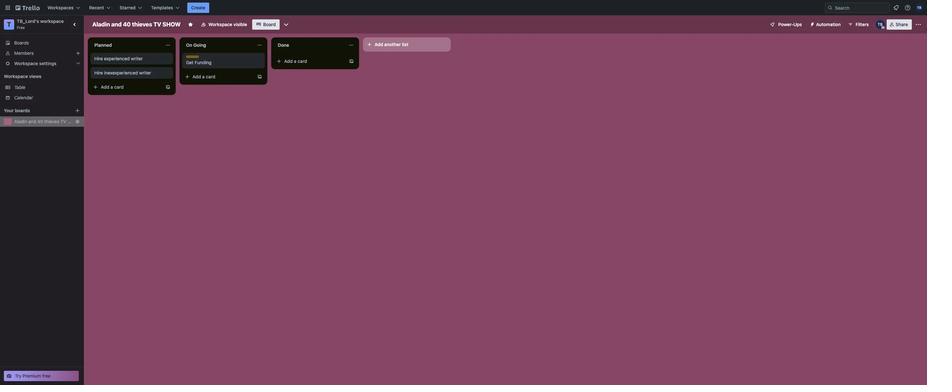 Task type: locate. For each thing, give the bounding box(es) containing it.
customize views image
[[283, 21, 289, 28]]

1 vertical spatial show
[[67, 119, 81, 124]]

0 vertical spatial thieves
[[132, 21, 152, 28]]

0 vertical spatial workspace
[[208, 22, 232, 27]]

2 hire from the top
[[94, 70, 103, 76]]

add a card button for done
[[274, 56, 346, 67]]

and down your boards with 1 items element
[[28, 119, 36, 124]]

40 inside board name text field
[[123, 21, 131, 28]]

0 vertical spatial show
[[163, 21, 181, 28]]

1 horizontal spatial 40
[[123, 21, 131, 28]]

add a card button for planned
[[90, 82, 163, 92]]

0 horizontal spatial 40
[[37, 119, 43, 124]]

card
[[298, 58, 307, 64], [206, 74, 215, 79], [114, 84, 124, 90]]

on
[[186, 42, 192, 48]]

add left another
[[375, 42, 383, 47]]

search image
[[828, 5, 833, 10]]

this member is an admin of this board. image
[[881, 26, 884, 29]]

1 horizontal spatial and
[[111, 21, 122, 28]]

1 vertical spatial writer
[[139, 70, 151, 76]]

0 horizontal spatial add a card button
[[90, 82, 163, 92]]

0 vertical spatial aladin
[[92, 21, 110, 28]]

40 down your boards with 1 items element
[[37, 119, 43, 124]]

0 horizontal spatial and
[[28, 119, 36, 124]]

0 horizontal spatial thieves
[[44, 119, 59, 124]]

writer for hire inexexperienced writer
[[139, 70, 151, 76]]

hire for hire inexexperienced writer
[[94, 70, 103, 76]]

card down done text box
[[298, 58, 307, 64]]

0 horizontal spatial show
[[67, 119, 81, 124]]

Board name text field
[[89, 19, 184, 30]]

add a card
[[284, 58, 307, 64], [192, 74, 215, 79], [101, 84, 124, 90]]

add a card for planned
[[101, 84, 124, 90]]

filters button
[[846, 19, 871, 30]]

2 vertical spatial workspace
[[4, 74, 28, 79]]

hire for hire experienced writer
[[94, 56, 103, 61]]

a
[[294, 58, 296, 64], [202, 74, 205, 79], [110, 84, 113, 90]]

done
[[278, 42, 289, 48]]

0 vertical spatial and
[[111, 21, 122, 28]]

0 vertical spatial writer
[[131, 56, 143, 61]]

hire experienced writer link
[[94, 56, 169, 62]]

your
[[4, 108, 14, 113]]

add down done
[[284, 58, 293, 64]]

workspaces button
[[44, 3, 84, 13]]

1 vertical spatial hire
[[94, 70, 103, 76]]

0 vertical spatial tv
[[153, 21, 161, 28]]

card down inexexperienced
[[114, 84, 124, 90]]

hire inexexperienced writer link
[[94, 70, 169, 76]]

tv
[[153, 21, 161, 28], [60, 119, 66, 124]]

add a card button down hire inexexperienced writer
[[90, 82, 163, 92]]

thieves down starred dropdown button
[[132, 21, 152, 28]]

0 vertical spatial create from template… image
[[349, 59, 354, 64]]

writer
[[131, 56, 143, 61], [139, 70, 151, 76]]

get funding
[[186, 60, 211, 65]]

aladin down boards
[[14, 119, 27, 124]]

1 horizontal spatial create from template… image
[[257, 74, 262, 79]]

show down templates dropdown button
[[163, 21, 181, 28]]

tv left starred icon
[[60, 119, 66, 124]]

2 horizontal spatial card
[[298, 58, 307, 64]]

2 horizontal spatial create from template… image
[[349, 59, 354, 64]]

2 vertical spatial create from template… image
[[165, 85, 170, 90]]

tv down templates
[[153, 21, 161, 28]]

40 down starred
[[123, 21, 131, 28]]

2 vertical spatial add a card
[[101, 84, 124, 90]]

1 horizontal spatial thieves
[[132, 21, 152, 28]]

your boards with 1 items element
[[4, 107, 65, 115]]

table
[[14, 85, 25, 90]]

0 horizontal spatial tv
[[60, 119, 66, 124]]

aladin and 40 thieves tv show down your boards with 1 items element
[[14, 119, 81, 124]]

0 vertical spatial add a card
[[284, 58, 307, 64]]

1 vertical spatial aladin
[[14, 119, 27, 124]]

On Going text field
[[182, 40, 253, 50]]

and
[[111, 21, 122, 28], [28, 119, 36, 124]]

workspace
[[40, 18, 64, 24]]

aladin inside board name text field
[[92, 21, 110, 28]]

add
[[375, 42, 383, 47], [284, 58, 293, 64], [192, 74, 201, 79], [101, 84, 109, 90]]

2 horizontal spatial a
[[294, 58, 296, 64]]

power-
[[778, 22, 793, 27]]

1 horizontal spatial add a card button
[[182, 72, 254, 82]]

visible
[[233, 22, 247, 27]]

1 horizontal spatial aladin
[[92, 21, 110, 28]]

a down funding
[[202, 74, 205, 79]]

1 vertical spatial create from template… image
[[257, 74, 262, 79]]

0 vertical spatial aladin and 40 thieves tv show
[[92, 21, 181, 28]]

workspace inside button
[[208, 22, 232, 27]]

1 horizontal spatial a
[[202, 74, 205, 79]]

2 horizontal spatial add a card button
[[274, 56, 346, 67]]

thieves
[[132, 21, 152, 28], [44, 119, 59, 124]]

workspace visible
[[208, 22, 247, 27]]

a for planned
[[110, 84, 113, 90]]

and down starred
[[111, 21, 122, 28]]

writer up hire inexexperienced writer link
[[131, 56, 143, 61]]

add for done
[[284, 58, 293, 64]]

1 horizontal spatial add a card
[[192, 74, 215, 79]]

free
[[17, 25, 25, 30]]

0 horizontal spatial a
[[110, 84, 113, 90]]

members link
[[0, 48, 84, 58]]

aladin down recent popup button
[[92, 21, 110, 28]]

workspace settings
[[14, 61, 56, 66]]

hire inexexperienced writer
[[94, 70, 151, 76]]

filters
[[856, 22, 869, 27]]

automation button
[[807, 19, 845, 30]]

workspace
[[208, 22, 232, 27], [14, 61, 38, 66], [4, 74, 28, 79]]

workspace down members at the left of page
[[14, 61, 38, 66]]

1 vertical spatial 40
[[37, 119, 43, 124]]

workspace left "visible"
[[208, 22, 232, 27]]

add a card button down done text box
[[274, 56, 346, 67]]

workspaces
[[47, 5, 74, 10]]

hire down the planned
[[94, 56, 103, 61]]

recent
[[89, 5, 104, 10]]

0 horizontal spatial card
[[114, 84, 124, 90]]

1 vertical spatial a
[[202, 74, 205, 79]]

2 horizontal spatial add a card
[[284, 58, 307, 64]]

thieves inside board name text field
[[132, 21, 152, 28]]

0 notifications image
[[892, 4, 900, 12]]

add a card down funding
[[192, 74, 215, 79]]

1 horizontal spatial card
[[206, 74, 215, 79]]

add a card button down get funding link
[[182, 72, 254, 82]]

add down inexexperienced
[[101, 84, 109, 90]]

settings
[[39, 61, 56, 66]]

create from template… image for on going
[[257, 74, 262, 79]]

card for planned
[[114, 84, 124, 90]]

workspace up table
[[4, 74, 28, 79]]

1 vertical spatial card
[[206, 74, 215, 79]]

0 horizontal spatial create from template… image
[[165, 85, 170, 90]]

planned
[[94, 42, 112, 48]]

0 vertical spatial 40
[[123, 21, 131, 28]]

t
[[7, 21, 11, 28]]

share button
[[887, 19, 912, 30]]

hire
[[94, 56, 103, 61], [94, 70, 103, 76]]

create from template… image
[[349, 59, 354, 64], [257, 74, 262, 79], [165, 85, 170, 90]]

a down inexexperienced
[[110, 84, 113, 90]]

workspace settings button
[[0, 58, 84, 69]]

add board image
[[75, 108, 80, 113]]

calendar
[[14, 95, 33, 100]]

1 vertical spatial tv
[[60, 119, 66, 124]]

create from template… image for planned
[[165, 85, 170, 90]]

1 vertical spatial workspace
[[14, 61, 38, 66]]

0 vertical spatial card
[[298, 58, 307, 64]]

show down add board image
[[67, 119, 81, 124]]

tv inside board name text field
[[153, 21, 161, 28]]

table link
[[14, 84, 80, 91]]

1 vertical spatial and
[[28, 119, 36, 124]]

card down funding
[[206, 74, 215, 79]]

2 vertical spatial card
[[114, 84, 124, 90]]

premium
[[23, 374, 41, 379]]

workspace for workspace settings
[[14, 61, 38, 66]]

add a card button
[[274, 56, 346, 67], [182, 72, 254, 82], [90, 82, 163, 92]]

1 vertical spatial add a card
[[192, 74, 215, 79]]

try premium free button
[[4, 371, 79, 382]]

Search field
[[833, 3, 889, 13]]

tb_lord's workspace free
[[17, 18, 64, 30]]

experienced
[[104, 56, 130, 61]]

get funding link
[[186, 59, 261, 66]]

add down get funding
[[192, 74, 201, 79]]

show menu image
[[915, 21, 922, 28]]

starred icon image
[[75, 119, 80, 124]]

add for planned
[[101, 84, 109, 90]]

writer for hire experienced writer
[[131, 56, 143, 61]]

hire experienced writer
[[94, 56, 143, 61]]

0 horizontal spatial add a card
[[101, 84, 124, 90]]

tb_lord's
[[17, 18, 39, 24]]

1 horizontal spatial tv
[[153, 21, 161, 28]]

primary element
[[0, 0, 927, 15]]

1 horizontal spatial show
[[163, 21, 181, 28]]

aladin and 40 thieves tv show link
[[14, 119, 81, 125]]

0 horizontal spatial aladin and 40 thieves tv show
[[14, 119, 81, 124]]

tb_lord's workspace link
[[17, 18, 64, 24]]

1 horizontal spatial aladin and 40 thieves tv show
[[92, 21, 181, 28]]

writer down hire experienced writer link
[[139, 70, 151, 76]]

inexexperienced
[[104, 70, 138, 76]]

show inside board name text field
[[163, 21, 181, 28]]

show
[[163, 21, 181, 28], [67, 119, 81, 124]]

aladin and 40 thieves tv show down starred dropdown button
[[92, 21, 181, 28]]

1 hire from the top
[[94, 56, 103, 61]]

0 vertical spatial a
[[294, 58, 296, 64]]

add inside button
[[375, 42, 383, 47]]

add a card down inexexperienced
[[101, 84, 124, 90]]

workspace inside dropdown button
[[14, 61, 38, 66]]

a down done text box
[[294, 58, 296, 64]]

thieves down your boards with 1 items element
[[44, 119, 59, 124]]

free
[[42, 374, 51, 379]]

add a card down done
[[284, 58, 307, 64]]

0 vertical spatial hire
[[94, 56, 103, 61]]

0 horizontal spatial aladin
[[14, 119, 27, 124]]

2 vertical spatial a
[[110, 84, 113, 90]]

aladin
[[92, 21, 110, 28], [14, 119, 27, 124]]

40
[[123, 21, 131, 28], [37, 119, 43, 124]]

aladin and 40 thieves tv show
[[92, 21, 181, 28], [14, 119, 81, 124]]

hire left inexexperienced
[[94, 70, 103, 76]]

back to home image
[[15, 3, 40, 13]]



Task type: describe. For each thing, give the bounding box(es) containing it.
add a card for done
[[284, 58, 307, 64]]

create
[[191, 5, 205, 10]]

power-ups button
[[765, 19, 806, 30]]

add another list button
[[363, 37, 451, 52]]

starred
[[120, 5, 136, 10]]

add a card button for on going
[[182, 72, 254, 82]]

members
[[14, 50, 34, 56]]

a for done
[[294, 58, 296, 64]]

tb_lord (tylerblack44) image
[[876, 20, 885, 29]]

ups
[[793, 22, 802, 27]]

boards
[[14, 40, 29, 46]]

funding
[[195, 60, 211, 65]]

1 vertical spatial aladin and 40 thieves tv show
[[14, 119, 81, 124]]

tyler black (tylerblack44) image
[[915, 4, 923, 12]]

add a card for on going
[[192, 74, 215, 79]]

1 vertical spatial thieves
[[44, 119, 59, 124]]

boards link
[[0, 38, 84, 48]]

workspace for workspace views
[[4, 74, 28, 79]]

try
[[15, 374, 21, 379]]

recent button
[[85, 3, 114, 13]]

add for on going
[[192, 74, 201, 79]]

board link
[[252, 19, 280, 30]]

get
[[186, 60, 193, 65]]

share
[[896, 22, 908, 27]]

workspace visible button
[[197, 19, 251, 30]]

sm image
[[807, 19, 816, 28]]

add another list
[[375, 42, 408, 47]]

on going
[[186, 42, 206, 48]]

open information menu image
[[904, 5, 911, 11]]

create button
[[187, 3, 209, 13]]

card for on going
[[206, 74, 215, 79]]

star or unstar board image
[[188, 22, 193, 27]]

a for on going
[[202, 74, 205, 79]]

automation
[[816, 22, 841, 27]]

show inside aladin and 40 thieves tv show link
[[67, 119, 81, 124]]

starred button
[[116, 3, 146, 13]]

t link
[[4, 19, 14, 30]]

Planned text field
[[90, 40, 161, 50]]

boards
[[15, 108, 30, 113]]

templates
[[151, 5, 173, 10]]

calendar link
[[14, 95, 80, 101]]

aladin and 40 thieves tv show inside board name text field
[[92, 21, 181, 28]]

list
[[402, 42, 408, 47]]

power-ups
[[778, 22, 802, 27]]

templates button
[[147, 3, 183, 13]]

your boards
[[4, 108, 30, 113]]

and inside board name text field
[[111, 21, 122, 28]]

board
[[263, 22, 276, 27]]

another
[[384, 42, 401, 47]]

workspace for workspace visible
[[208, 22, 232, 27]]

card for done
[[298, 58, 307, 64]]

create from template… image for done
[[349, 59, 354, 64]]

going
[[193, 42, 206, 48]]

workspace navigation collapse icon image
[[70, 20, 79, 29]]

color: yellow, title: "less than $25m" element
[[186, 56, 199, 58]]

workspace views
[[4, 74, 41, 79]]

views
[[29, 74, 41, 79]]

Done text field
[[274, 40, 345, 50]]

try premium free
[[15, 374, 51, 379]]



Task type: vqa. For each thing, say whether or not it's contained in the screenshot.
The Kanban
no



